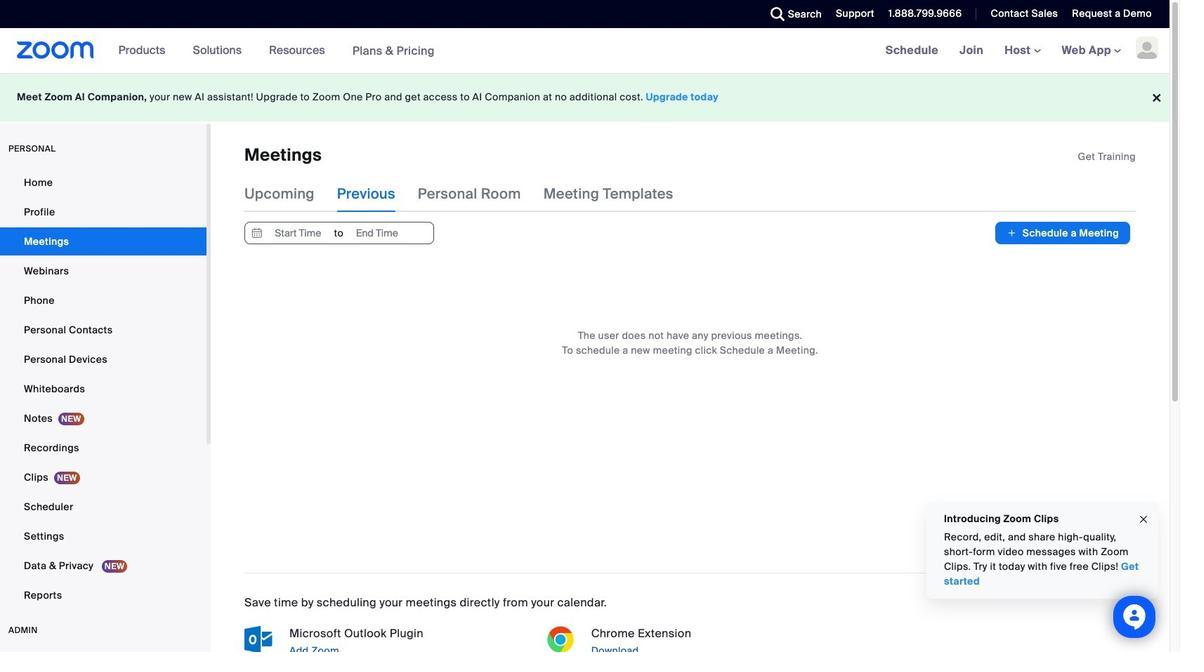 Task type: describe. For each thing, give the bounding box(es) containing it.
meetings navigation
[[875, 28, 1170, 74]]

date image
[[249, 223, 266, 244]]

profile picture image
[[1136, 37, 1159, 59]]

add image
[[1007, 227, 1018, 241]]

Date Range Picker Start field
[[266, 223, 331, 244]]

tabs of meeting tab list
[[245, 176, 696, 213]]



Task type: vqa. For each thing, say whether or not it's contained in the screenshot.
banner
yes



Task type: locate. For each thing, give the bounding box(es) containing it.
personal menu menu
[[0, 169, 207, 611]]

product information navigation
[[108, 28, 446, 74]]

banner
[[0, 28, 1170, 74]]

footer
[[0, 73, 1170, 122]]

zoom logo image
[[17, 41, 94, 59]]

close image
[[1139, 512, 1150, 528]]

Date Range Picker End field
[[345, 223, 410, 244]]

application
[[1079, 150, 1136, 164]]



